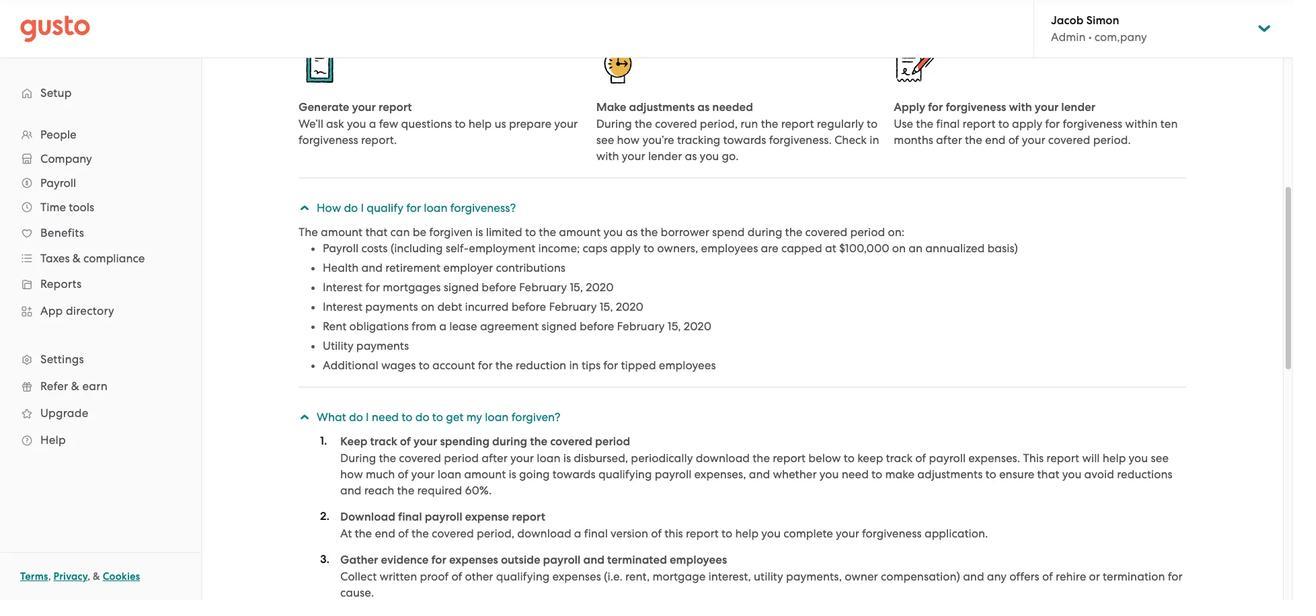 Task type: describe. For each thing, give the bounding box(es) containing it.
$100,000
[[839, 241, 890, 255]]

the down "download"
[[355, 527, 372, 540]]

for inside tab
[[406, 201, 421, 215]]

the up evidence
[[412, 527, 429, 540]]

tracking
[[677, 133, 721, 147]]

qualify
[[367, 201, 404, 215]]

period.
[[1093, 133, 1131, 147]]

upgrade
[[40, 406, 88, 420]]

taxes & compliance
[[40, 252, 145, 265]]

compliance
[[83, 252, 145, 265]]

list containing keep track of your spending during the covered period
[[320, 433, 1187, 600]]

rent,
[[626, 570, 650, 583]]

covered up the required
[[399, 451, 441, 465]]

collect
[[340, 570, 377, 583]]

arrow right image
[[296, 411, 312, 423]]

make
[[596, 100, 627, 114]]

of inside apply for forgiveness with your lender use the final report to apply for forgiveness within ten months after the end of your covered period.
[[1009, 133, 1019, 147]]

keep track of your spending during the covered period during the covered period after your loan is disbursed, periodically download the report below to keep track of payroll expenses. this report will help you see how much of your loan amount is going towards qualifying payroll expenses, and whether you need to make adjustments to ensure that you avoid reductions and reach the required 60%.
[[340, 435, 1173, 497]]

agreement
[[480, 320, 539, 333]]

payroll down periodically
[[655, 467, 692, 481]]

2 vertical spatial before
[[580, 320, 614, 333]]

incurred
[[465, 300, 509, 313]]

2 vertical spatial 15,
[[668, 320, 681, 333]]

need inside keep track of your spending during the covered period during the covered period after your loan is disbursed, periodically download the report below to keep track of payroll expenses. this report will help you see how much of your loan amount is going towards qualifying payroll expenses, and whether you need to make adjustments to ensure that you avoid reductions and reach the required 60%.
[[842, 467, 869, 481]]

you're
[[643, 133, 675, 147]]

0 vertical spatial february
[[519, 280, 567, 294]]

get
[[446, 410, 464, 424]]

payroll inside the amount that can be forgiven is limited to the amount you as the borrower spend during the covered period on: payroll costs (including self-employment income; caps apply to owners, employees are capped at $100,000 on an annualized basis) health and retirement employer contributions interest for mortgages signed before february 15, 2020 interest payments on debt incurred before february 15, 2020 rent obligations from a lease agreement signed before february 15, 2020 utility payments additional wages to account for the reduction in tips for tipped employees
[[323, 241, 359, 255]]

0 horizontal spatial period
[[444, 451, 479, 465]]

within
[[1126, 117, 1158, 130]]

paperwork image
[[894, 42, 937, 85]]

i for download final payroll expense report
[[366, 410, 369, 424]]

the right months
[[965, 133, 983, 147]]

forgiveness inside download final payroll expense report at the end of the covered period, download a final version of this report to help you complete your forgiveness application.
[[862, 527, 922, 540]]

as inside the amount that can be forgiven is limited to the amount you as the borrower spend during the covered period on: payroll costs (including self-employment income; caps apply to owners, employees are capped at $100,000 on an annualized basis) health and retirement employer contributions interest for mortgages signed before february 15, 2020 interest payments on debt incurred before february 15, 2020 rent obligations from a lease agreement signed before february 15, 2020 utility payments additional wages to account for the reduction in tips for tipped employees
[[626, 225, 638, 239]]

needed
[[713, 100, 753, 114]]

loan up the "going"
[[537, 451, 561, 465]]

report inside the make adjustments as needed during the covered period, run the report regularly to see how you're tracking towards forgiveness. check in with your lender as you go.
[[781, 117, 814, 130]]

help inside download final payroll expense report at the end of the covered period, download a final version of this report to help you complete your forgiveness application.
[[736, 527, 759, 540]]

payroll left expenses. in the right of the page
[[929, 451, 966, 465]]

are
[[761, 241, 779, 255]]

this
[[665, 527, 683, 540]]

you left avoid
[[1063, 467, 1082, 481]]

the up owners,
[[641, 225, 658, 239]]

benefits
[[40, 226, 84, 239]]

you inside the amount that can be forgiven is limited to the amount you as the borrower spend during the covered period on: payroll costs (including self-employment income; caps apply to owners, employees are capped at $100,000 on an annualized basis) health and retirement employer contributions interest for mortgages signed before february 15, 2020 interest payments on debt incurred before february 15, 2020 rent obligations from a lease agreement signed before february 15, 2020 utility payments additional wages to account for the reduction in tips for tipped employees
[[604, 225, 623, 239]]

the up months
[[916, 117, 934, 130]]

below
[[809, 451, 841, 465]]

during inside keep track of your spending during the covered period during the covered period after your loan is disbursed, periodically download the report below to keep track of payroll expenses. this report will help you see how much of your loan amount is going towards qualifying payroll expenses, and whether you need to make adjustments to ensure that you avoid reductions and reach the required 60%.
[[492, 435, 527, 449]]

home image
[[20, 15, 90, 42]]

2 , from the left
[[88, 570, 90, 583]]

60%.
[[465, 484, 492, 497]]

1 vertical spatial signed
[[542, 320, 577, 333]]

gather
[[340, 553, 378, 567]]

few
[[379, 117, 398, 130]]

employment
[[469, 241, 536, 255]]

directory
[[66, 304, 114, 317]]

payroll button
[[13, 171, 188, 195]]

spend
[[712, 225, 745, 239]]

0 vertical spatial signed
[[444, 280, 479, 294]]

you inside download final payroll expense report at the end of the covered period, download a final version of this report to help you complete your forgiveness application.
[[762, 527, 781, 540]]

apply for forgiveness with your lender use the final report to apply for forgiveness within ten months after the end of your covered period.
[[894, 100, 1178, 147]]

1 vertical spatial as
[[685, 149, 697, 163]]

contributions
[[496, 261, 566, 274]]

the right reach
[[397, 484, 415, 497]]

at
[[825, 241, 837, 255]]

settings
[[40, 352, 84, 366]]

period, inside download final payroll expense report at the end of the covered period, download a final version of this report to help you complete your forgiveness application.
[[477, 527, 515, 540]]

ensure
[[1000, 467, 1035, 481]]

lease
[[449, 320, 477, 333]]

1 interest from the top
[[323, 280, 363, 294]]

my
[[466, 410, 482, 424]]

a inside download final payroll expense report at the end of the covered period, download a final version of this report to help you complete your forgiveness application.
[[574, 527, 582, 540]]

owners,
[[657, 241, 699, 255]]

lender inside the make adjustments as needed during the covered period, run the report regularly to see how you're tracking towards forgiveness. check in with your lender as you go.
[[648, 149, 682, 163]]

the up income;
[[539, 225, 556, 239]]

us
[[495, 117, 506, 130]]

2 horizontal spatial amount
[[559, 225, 601, 239]]

the up capped
[[785, 225, 803, 239]]

admin
[[1051, 30, 1086, 44]]

2 horizontal spatial as
[[698, 100, 710, 114]]

run
[[741, 117, 758, 130]]

you inside the make adjustments as needed during the covered period, run the report regularly to see how you're tracking towards forgiveness. check in with your lender as you go.
[[700, 149, 719, 163]]

at
[[340, 527, 352, 540]]

whether
[[773, 467, 817, 481]]

termination
[[1103, 570, 1165, 583]]

in inside the amount that can be forgiven is limited to the amount you as the borrower spend during the covered period on: payroll costs (including self-employment income; caps apply to owners, employees are capped at $100,000 on an annualized basis) health and retirement employer contributions interest for mortgages signed before february 15, 2020 interest payments on debt incurred before february 15, 2020 rent obligations from a lease agreement signed before february 15, 2020 utility payments additional wages to account for the reduction in tips for tipped employees
[[569, 359, 579, 372]]

this
[[1023, 451, 1044, 465]]

offers
[[1010, 570, 1040, 583]]

0 vertical spatial expenses
[[449, 553, 498, 567]]

health
[[323, 261, 359, 274]]

1 horizontal spatial is
[[509, 467, 517, 481]]

in inside the make adjustments as needed during the covered period, run the report regularly to see how you're tracking towards forgiveness. check in with your lender as you go.
[[870, 133, 880, 147]]

end inside download final payroll expense report at the end of the covered period, download a final version of this report to help you complete your forgiveness application.
[[375, 527, 395, 540]]

towards inside keep track of your spending during the covered period during the covered period after your loan is disbursed, periodically download the report below to keep track of payroll expenses. this report will help you see how much of your loan amount is going towards qualifying payroll expenses, and whether you need to make adjustments to ensure that you avoid reductions and reach the required 60%.
[[553, 467, 596, 481]]

1 vertical spatial 15,
[[600, 300, 613, 313]]

the down what do i need to do to get my loan forgiven? tab
[[753, 451, 770, 465]]

0 horizontal spatial 2020
[[586, 280, 614, 294]]

you down below
[[820, 467, 839, 481]]

company button
[[13, 147, 188, 171]]

spending
[[440, 435, 490, 449]]

disbursed,
[[574, 451, 628, 465]]

reports link
[[13, 272, 188, 296]]

can
[[390, 225, 410, 239]]

interest,
[[709, 570, 751, 583]]

debt
[[437, 300, 462, 313]]

0 vertical spatial track
[[370, 435, 397, 449]]

adjustments inside keep track of your spending during the covered period during the covered period after your loan is disbursed, periodically download the report below to keep track of payroll expenses. this report will help you see how much of your loan amount is going towards qualifying payroll expenses, and whether you need to make adjustments to ensure that you avoid reductions and reach the required 60%.
[[918, 467, 983, 481]]

i for payroll costs (including self-employment income; caps apply to owners, employees are capped at $100,000 on an annualized basis)
[[361, 201, 364, 215]]

1 vertical spatial track
[[886, 451, 913, 465]]

expenses,
[[695, 467, 746, 481]]

the down forgiven?
[[530, 435, 548, 449]]

avoid
[[1085, 467, 1115, 481]]

help
[[40, 433, 66, 447]]

caps
[[583, 241, 608, 255]]

do for download final payroll expense report
[[349, 410, 363, 424]]

help link
[[13, 428, 188, 452]]

0 vertical spatial 15,
[[570, 280, 583, 294]]

2 vertical spatial final
[[584, 527, 608, 540]]

1 vertical spatial on
[[421, 300, 435, 313]]

on:
[[888, 225, 905, 239]]

and left whether
[[749, 467, 770, 481]]

company
[[40, 152, 92, 165]]

watch image
[[596, 42, 639, 85]]

0 vertical spatial payments
[[365, 300, 418, 313]]

clipboard image
[[299, 42, 342, 85]]

refer & earn
[[40, 379, 108, 393]]

apply inside the amount that can be forgiven is limited to the amount you as the borrower spend during the covered period on: payroll costs (including self-employment income; caps apply to owners, employees are capped at $100,000 on an annualized basis) health and retirement employer contributions interest for mortgages signed before february 15, 2020 interest payments on debt incurred before february 15, 2020 rent obligations from a lease agreement signed before february 15, 2020 utility payments additional wages to account for the reduction in tips for tipped employees
[[610, 241, 641, 255]]

0 horizontal spatial final
[[398, 510, 422, 524]]

costs
[[361, 241, 388, 255]]

0 vertical spatial before
[[482, 280, 516, 294]]

any
[[987, 570, 1007, 583]]

mortgages
[[383, 280, 441, 294]]

with inside apply for forgiveness with your lender use the final report to apply for forgiveness within ten months after the end of your covered period.
[[1009, 100, 1032, 114]]

app directory link
[[13, 299, 188, 323]]

periodically
[[631, 451, 693, 465]]

that inside the amount that can be forgiven is limited to the amount you as the borrower spend during the covered period on: payroll costs (including self-employment income; caps apply to owners, employees are capped at $100,000 on an annualized basis) health and retirement employer contributions interest for mortgages signed before february 15, 2020 interest payments on debt incurred before february 15, 2020 rent obligations from a lease agreement signed before february 15, 2020 utility payments additional wages to account for the reduction in tips for tipped employees
[[366, 225, 388, 239]]

do for payroll costs (including self-employment income; caps apply to owners, employees are capped at $100,000 on an annualized basis)
[[344, 201, 358, 215]]

account
[[433, 359, 475, 372]]

1 horizontal spatial expenses
[[553, 570, 601, 583]]

compensation)
[[881, 570, 961, 583]]

is inside the amount that can be forgiven is limited to the amount you as the borrower spend during the covered period on: payroll costs (including self-employment income; caps apply to owners, employees are capped at $100,000 on an annualized basis) health and retirement employer contributions interest for mortgages signed before february 15, 2020 interest payments on debt incurred before february 15, 2020 rent obligations from a lease agreement signed before february 15, 2020 utility payments additional wages to account for the reduction in tips for tipped employees
[[476, 225, 483, 239]]

version
[[611, 527, 648, 540]]

payroll inside gather evidence for expenses outside payroll and terminated employees collect written proof of other qualifying expenses (i.e. rent, mortgage interest, utility payments, owner compensation) and any offers of rehire or termination for cause.
[[543, 553, 581, 567]]

your inside the make adjustments as needed during the covered period, run the report regularly to see how you're tracking towards forgiveness. check in with your lender as you go.
[[622, 149, 646, 163]]

terms
[[20, 570, 48, 583]]

refer & earn link
[[13, 374, 188, 398]]

wages
[[381, 359, 416, 372]]

jacob simon admin • com,pany
[[1051, 13, 1147, 44]]

how do i qualify for loan forgiveness? tab
[[296, 192, 1187, 224]]

the left "reduction" at the left bottom
[[496, 359, 513, 372]]

application.
[[925, 527, 988, 540]]

an
[[909, 241, 923, 255]]

expenses.
[[969, 451, 1021, 465]]

setup link
[[13, 81, 188, 105]]

help inside generate your report we'll ask you a few questions to help us prepare your forgiveness report.
[[469, 117, 492, 130]]

how inside the make adjustments as needed during the covered period, run the report regularly to see how you're tracking towards forgiveness. check in with your lender as you go.
[[617, 133, 640, 147]]

1 horizontal spatial 2020
[[616, 300, 644, 313]]

after inside keep track of your spending during the covered period during the covered period after your loan is disbursed, periodically download the report below to keep track of payroll expenses. this report will help you see how much of your loan amount is going towards qualifying payroll expenses, and whether you need to make adjustments to ensure that you avoid reductions and reach the required 60%.
[[482, 451, 508, 465]]

other
[[465, 570, 493, 583]]

forgiveness up period.
[[1063, 117, 1123, 130]]

and left reach
[[340, 484, 362, 497]]

1 vertical spatial is
[[563, 451, 571, 465]]

need inside tab
[[372, 410, 399, 424]]

cookies button
[[103, 568, 140, 585]]

1 vertical spatial payments
[[356, 339, 409, 352]]

employees inside gather evidence for expenses outside payroll and terminated employees collect written proof of other qualifying expenses (i.e. rent, mortgage interest, utility payments, owner compensation) and any offers of rehire or termination for cause.
[[670, 553, 727, 567]]

borrower
[[661, 225, 710, 239]]



Task type: locate. For each thing, give the bounding box(es) containing it.
a
[[369, 117, 376, 130], [439, 320, 447, 333], [574, 527, 582, 540]]

1 vertical spatial apply
[[610, 241, 641, 255]]

& inside dropdown button
[[73, 252, 81, 265]]

forgiveness down ask on the left of the page
[[299, 133, 358, 147]]

track right keep
[[370, 435, 397, 449]]

& for earn
[[71, 379, 79, 393]]

& left cookies at the bottom of page
[[93, 570, 100, 583]]

report inside generate your report we'll ask you a few questions to help us prepare your forgiveness report.
[[379, 100, 412, 114]]

forgiveness right apply
[[946, 100, 1007, 114]]

0 horizontal spatial during
[[492, 435, 527, 449]]

basis)
[[988, 241, 1018, 255]]

with inside the make adjustments as needed during the covered period, run the report regularly to see how you're tracking towards forgiveness. check in with your lender as you go.
[[596, 149, 619, 163]]

amount
[[321, 225, 363, 239], [559, 225, 601, 239], [464, 467, 506, 481]]

proof
[[420, 570, 449, 583]]

track up make
[[886, 451, 913, 465]]

after right months
[[936, 133, 962, 147]]

forgiveness inside generate your report we'll ask you a few questions to help us prepare your forgiveness report.
[[299, 133, 358, 147]]

expenses
[[449, 553, 498, 567], [553, 570, 601, 583]]

1 horizontal spatial download
[[696, 451, 750, 465]]

lender inside apply for forgiveness with your lender use the final report to apply for forgiveness within ten months after the end of your covered period.
[[1062, 100, 1096, 114]]

covered inside download final payroll expense report at the end of the covered period, download a final version of this report to help you complete your forgiveness application.
[[432, 527, 474, 540]]

0 vertical spatial on
[[893, 241, 906, 255]]

prepare
[[509, 117, 552, 130]]

0 horizontal spatial in
[[569, 359, 579, 372]]

0 horizontal spatial towards
[[553, 467, 596, 481]]

i left qualify
[[361, 201, 364, 215]]

1 vertical spatial see
[[1151, 451, 1169, 465]]

how left you're at top
[[617, 133, 640, 147]]

0 horizontal spatial payroll
[[40, 176, 76, 190]]

1 horizontal spatial period
[[595, 435, 630, 449]]

0 horizontal spatial signed
[[444, 280, 479, 294]]

2 horizontal spatial 15,
[[668, 320, 681, 333]]

you down tracking
[[700, 149, 719, 163]]

before up the incurred
[[482, 280, 516, 294]]

time
[[40, 200, 66, 214]]

0 vertical spatial during
[[596, 117, 632, 130]]

do inside tab
[[344, 201, 358, 215]]

employees up mortgage
[[670, 553, 727, 567]]

arrow right image
[[296, 202, 312, 214]]

0 vertical spatial &
[[73, 252, 81, 265]]

time tools
[[40, 200, 94, 214]]

required
[[417, 484, 462, 497]]

much
[[366, 467, 395, 481]]

2 vertical spatial employees
[[670, 553, 727, 567]]

qualifying down disbursed,
[[599, 467, 652, 481]]

the
[[299, 225, 318, 239]]

after inside apply for forgiveness with your lender use the final report to apply for forgiveness within ten months after the end of your covered period.
[[936, 133, 962, 147]]

you inside generate your report we'll ask you a few questions to help us prepare your forgiveness report.
[[347, 117, 366, 130]]

0 vertical spatial in
[[870, 133, 880, 147]]

period down spending
[[444, 451, 479, 465]]

what do i need to do to get my loan forgiven? tab
[[296, 401, 1187, 433]]

1 horizontal spatial amount
[[464, 467, 506, 481]]

time tools button
[[13, 195, 188, 219]]

do right what
[[349, 410, 363, 424]]

lender up period.
[[1062, 100, 1096, 114]]

as left needed
[[698, 100, 710, 114]]

list containing payroll costs (including self-employment income; caps apply to owners, employees are capped at $100,000 on an annualized basis)
[[309, 240, 1187, 373]]

taxes
[[40, 252, 70, 265]]

loan up forgiven
[[424, 201, 448, 215]]

2 horizontal spatial 2020
[[684, 320, 712, 333]]

utility
[[323, 339, 354, 352]]

how do i qualify for loan forgiveness?
[[317, 201, 516, 215]]

employees down spend
[[701, 241, 758, 255]]

0 horizontal spatial track
[[370, 435, 397, 449]]

from
[[412, 320, 437, 333]]

amount up caps
[[559, 225, 601, 239]]

refer
[[40, 379, 68, 393]]

1 horizontal spatial track
[[886, 451, 913, 465]]

adjustments
[[629, 100, 695, 114], [918, 467, 983, 481]]

covered inside the make adjustments as needed during the covered period, run the report regularly to see how you're tracking towards forgiveness. check in with your lender as you go.
[[655, 117, 697, 130]]

0 vertical spatial with
[[1009, 100, 1032, 114]]

qualifying inside gather evidence for expenses outside payroll and terminated employees collect written proof of other qualifying expenses (i.e. rent, mortgage interest, utility payments, owner compensation) and any offers of rehire or termination for cause.
[[496, 570, 550, 583]]

what
[[317, 410, 346, 424]]

and up (i.e.
[[583, 553, 605, 567]]

list
[[0, 122, 201, 453], [309, 240, 1187, 373], [320, 433, 1187, 600]]

, left privacy link
[[48, 570, 51, 583]]

reach
[[364, 484, 394, 497]]

on down the on:
[[893, 241, 906, 255]]

in left tips
[[569, 359, 579, 372]]

1 vertical spatial download
[[517, 527, 572, 540]]

help up avoid
[[1103, 451, 1126, 465]]

your
[[352, 100, 376, 114], [1035, 100, 1059, 114], [554, 117, 578, 130], [1022, 133, 1046, 147], [622, 149, 646, 163], [414, 435, 438, 449], [511, 451, 534, 465], [411, 467, 435, 481], [836, 527, 860, 540]]

during inside the amount that can be forgiven is limited to the amount you as the borrower spend during the covered period on: payroll costs (including self-employment income; caps apply to owners, employees are capped at $100,000 on an annualized basis) health and retirement employer contributions interest for mortgages signed before february 15, 2020 interest payments on debt incurred before february 15, 2020 rent obligations from a lease agreement signed before february 15, 2020 utility payments additional wages to account for the reduction in tips for tipped employees
[[748, 225, 783, 239]]

covered up you're at top
[[655, 117, 697, 130]]

going
[[519, 467, 550, 481]]

adjustments up you're at top
[[629, 100, 695, 114]]

interest down health
[[323, 280, 363, 294]]

to inside generate your report we'll ask you a few questions to help us prepare your forgiveness report.
[[455, 117, 466, 130]]

covered
[[655, 117, 697, 130], [1049, 133, 1091, 147], [806, 225, 848, 239], [550, 435, 593, 449], [399, 451, 441, 465], [432, 527, 474, 540]]

signed up "reduction" at the left bottom
[[542, 320, 577, 333]]

mortgage
[[653, 570, 706, 583]]

i up keep
[[366, 410, 369, 424]]

signed down employer
[[444, 280, 479, 294]]

rent
[[323, 320, 347, 333]]

gusto navigation element
[[0, 58, 201, 475]]

forgiveness up compensation)
[[862, 527, 922, 540]]

a inside the amount that can be forgiven is limited to the amount you as the borrower spend during the covered period on: payroll costs (including self-employment income; caps apply to owners, employees are capped at $100,000 on an annualized basis) health and retirement employer contributions interest for mortgages signed before february 15, 2020 interest payments on debt incurred before february 15, 2020 rent obligations from a lease agreement signed before february 15, 2020 utility payments additional wages to account for the reduction in tips for tipped employees
[[439, 320, 447, 333]]

0 vertical spatial qualifying
[[599, 467, 652, 481]]

be
[[413, 225, 427, 239]]

download up the expenses,
[[696, 451, 750, 465]]

towards down disbursed,
[[553, 467, 596, 481]]

qualifying down "outside"
[[496, 570, 550, 583]]

in
[[870, 133, 880, 147], [569, 359, 579, 372]]

1 vertical spatial adjustments
[[918, 467, 983, 481]]

1 horizontal spatial during
[[596, 117, 632, 130]]

during inside keep track of your spending during the covered period during the covered period after your loan is disbursed, periodically download the report below to keep track of payroll expenses. this report will help you see how much of your loan amount is going towards qualifying payroll expenses, and whether you need to make adjustments to ensure that you avoid reductions and reach the required 60%.
[[340, 451, 376, 465]]

see down make
[[596, 133, 614, 147]]

privacy
[[54, 570, 88, 583]]

0 vertical spatial how
[[617, 133, 640, 147]]

to inside download final payroll expense report at the end of the covered period, download a final version of this report to help you complete your forgiveness application.
[[722, 527, 733, 540]]

loan inside tab
[[424, 201, 448, 215]]

annualized
[[926, 241, 985, 255]]

months
[[894, 133, 934, 147]]

need down 'keep'
[[842, 467, 869, 481]]

settings link
[[13, 347, 188, 371]]

1 horizontal spatial during
[[748, 225, 783, 239]]

qualifying inside keep track of your spending during the covered period during the covered period after your loan is disbursed, periodically download the report below to keep track of payroll expenses. this report will help you see how much of your loan amount is going towards qualifying payroll expenses, and whether you need to make adjustments to ensure that you avoid reductions and reach the required 60%.
[[599, 467, 652, 481]]

1 vertical spatial end
[[375, 527, 395, 540]]

1 horizontal spatial how
[[617, 133, 640, 147]]

0 vertical spatial help
[[469, 117, 492, 130]]

1 vertical spatial qualifying
[[496, 570, 550, 583]]

0 horizontal spatial on
[[421, 300, 435, 313]]

list containing people
[[0, 122, 201, 453]]

the up you're at top
[[635, 117, 652, 130]]

0 vertical spatial 2020
[[586, 280, 614, 294]]

period up the '$100,000' at the right of the page
[[851, 225, 885, 239]]

a left few
[[369, 117, 376, 130]]

& left the earn
[[71, 379, 79, 393]]

payroll right "outside"
[[543, 553, 581, 567]]

help up gather evidence for expenses outside payroll and terminated employees collect written proof of other qualifying expenses (i.e. rent, mortgage interest, utility payments, owner compensation) and any offers of rehire or termination for cause.
[[736, 527, 759, 540]]

you up reductions
[[1129, 451, 1148, 465]]

payments up the obligations
[[365, 300, 418, 313]]

1 vertical spatial with
[[596, 149, 619, 163]]

1 , from the left
[[48, 570, 51, 583]]

on
[[893, 241, 906, 255], [421, 300, 435, 313]]

taxes & compliance button
[[13, 246, 188, 270]]

download
[[340, 510, 395, 524]]

0 vertical spatial download
[[696, 451, 750, 465]]

generate
[[299, 100, 349, 114]]

2 horizontal spatial period
[[851, 225, 885, 239]]

how left much
[[340, 467, 363, 481]]

reports
[[40, 277, 82, 291]]

limited
[[486, 225, 522, 239]]

owner
[[845, 570, 878, 583]]

after down spending
[[482, 451, 508, 465]]

1 vertical spatial february
[[549, 300, 597, 313]]

make adjustments as needed during the covered period, run the report regularly to see how you're tracking towards forgiveness. check in with your lender as you go.
[[596, 100, 880, 163]]

towards down run
[[723, 133, 766, 147]]

1 vertical spatial before
[[512, 300, 546, 313]]

payments down the obligations
[[356, 339, 409, 352]]

•
[[1089, 30, 1092, 44]]

report inside apply for forgiveness with your lender use the final report to apply for forgiveness within ten months after the end of your covered period.
[[963, 117, 996, 130]]

payroll inside download final payroll expense report at the end of the covered period, download a final version of this report to help you complete your forgiveness application.
[[425, 510, 463, 524]]

tips
[[582, 359, 601, 372]]

0 vertical spatial period
[[851, 225, 885, 239]]

lender down you're at top
[[648, 149, 682, 163]]

payroll up time
[[40, 176, 76, 190]]

0 horizontal spatial 15,
[[570, 280, 583, 294]]

0 horizontal spatial need
[[372, 410, 399, 424]]

2 interest from the top
[[323, 300, 363, 313]]

utility
[[754, 570, 784, 583]]

tipped
[[621, 359, 656, 372]]

period, down needed
[[700, 117, 738, 130]]

2 horizontal spatial is
[[563, 451, 571, 465]]

covered inside the amount that can be forgiven is limited to the amount you as the borrower spend during the covered period on: payroll costs (including self-employment income; caps apply to owners, employees are capped at $100,000 on an annualized basis) health and retirement employer contributions interest for mortgages signed before february 15, 2020 interest payments on debt incurred before february 15, 2020 rent obligations from a lease agreement signed before february 15, 2020 utility payments additional wages to account for the reduction in tips for tipped employees
[[806, 225, 848, 239]]

final
[[937, 117, 960, 130], [398, 510, 422, 524], [584, 527, 608, 540]]

0 vertical spatial employees
[[701, 241, 758, 255]]

upgrade link
[[13, 401, 188, 425]]

forgiveness.
[[769, 133, 832, 147]]

employer
[[444, 261, 493, 274]]

1 vertical spatial during
[[492, 435, 527, 449]]

0 horizontal spatial a
[[369, 117, 376, 130]]

during down make
[[596, 117, 632, 130]]

during
[[748, 225, 783, 239], [492, 435, 527, 449]]

to inside apply for forgiveness with your lender use the final report to apply for forgiveness within ten months after the end of your covered period.
[[999, 117, 1010, 130]]

you left complete
[[762, 527, 781, 540]]

amount down how
[[321, 225, 363, 239]]

1 horizontal spatial need
[[842, 467, 869, 481]]

download up "outside"
[[517, 527, 572, 540]]

jacob
[[1051, 13, 1084, 28]]

period, down expense
[[477, 527, 515, 540]]

0 horizontal spatial see
[[596, 133, 614, 147]]

1 horizontal spatial payroll
[[323, 241, 359, 255]]

1 vertical spatial need
[[842, 467, 869, 481]]

0 horizontal spatial as
[[626, 225, 638, 239]]

final down the required
[[398, 510, 422, 524]]

apply inside apply for forgiveness with your lender use the final report to apply for forgiveness within ten months after the end of your covered period.
[[1012, 117, 1043, 130]]

outside
[[501, 553, 541, 567]]

1 vertical spatial employees
[[659, 359, 716, 372]]

1 horizontal spatial help
[[736, 527, 759, 540]]

before up agreement
[[512, 300, 546, 313]]

cause.
[[340, 586, 374, 599]]

the right run
[[761, 117, 779, 130]]

the
[[635, 117, 652, 130], [761, 117, 779, 130], [916, 117, 934, 130], [965, 133, 983, 147], [539, 225, 556, 239], [641, 225, 658, 239], [785, 225, 803, 239], [496, 359, 513, 372], [530, 435, 548, 449], [379, 451, 396, 465], [753, 451, 770, 465], [397, 484, 415, 497], [355, 527, 372, 540], [412, 527, 429, 540]]

generate your report we'll ask you a few questions to help us prepare your forgiveness report.
[[299, 100, 578, 147]]

0 horizontal spatial with
[[596, 149, 619, 163]]

covered inside apply for forgiveness with your lender use the final report to apply for forgiveness within ten months after the end of your covered period.
[[1049, 133, 1091, 147]]

tools
[[69, 200, 94, 214]]

help inside keep track of your spending during the covered period during the covered period after your loan is disbursed, periodically download the report below to keep track of payroll expenses. this report will help you see how much of your loan amount is going towards qualifying payroll expenses, and whether you need to make adjustments to ensure that you avoid reductions and reach the required 60%.
[[1103, 451, 1126, 465]]

make
[[886, 467, 915, 481]]

expense
[[465, 510, 509, 524]]

is left the "going"
[[509, 467, 517, 481]]

0 horizontal spatial ,
[[48, 570, 51, 583]]

help left us
[[469, 117, 492, 130]]

and left any
[[963, 570, 985, 583]]

that down 'this'
[[1038, 467, 1060, 481]]

2 horizontal spatial help
[[1103, 451, 1126, 465]]

1 horizontal spatial ,
[[88, 570, 90, 583]]

expenses up other
[[449, 553, 498, 567]]

1 vertical spatial period
[[595, 435, 630, 449]]

during inside the make adjustments as needed during the covered period, run the report regularly to see how you're tracking towards forgiveness. check in with your lender as you go.
[[596, 117, 632, 130]]

0 horizontal spatial help
[[469, 117, 492, 130]]

ten
[[1161, 117, 1178, 130]]

lender
[[1062, 100, 1096, 114], [648, 149, 682, 163]]

apply
[[894, 100, 926, 114]]

final left version at bottom
[[584, 527, 608, 540]]

end inside apply for forgiveness with your lender use the final report to apply for forgiveness within ten months after the end of your covered period.
[[985, 133, 1006, 147]]

0 horizontal spatial amount
[[321, 225, 363, 239]]

1 vertical spatial expenses
[[553, 570, 601, 583]]

cookies
[[103, 570, 140, 583]]

1 horizontal spatial qualifying
[[599, 467, 652, 481]]

or
[[1089, 570, 1100, 583]]

0 horizontal spatial qualifying
[[496, 570, 550, 583]]

payroll up health
[[323, 241, 359, 255]]

employees
[[701, 241, 758, 255], [659, 359, 716, 372], [670, 553, 727, 567]]

1 horizontal spatial that
[[1038, 467, 1060, 481]]

see inside the make adjustments as needed during the covered period, run the report regularly to see how you're tracking towards forgiveness. check in with your lender as you go.
[[596, 133, 614, 147]]

final right use
[[937, 117, 960, 130]]

keep
[[858, 451, 883, 465]]

we'll
[[299, 117, 324, 130]]

that inside keep track of your spending during the covered period during the covered period after your loan is disbursed, periodically download the report below to keep track of payroll expenses. this report will help you see how much of your loan amount is going towards qualifying payroll expenses, and whether you need to make adjustments to ensure that you avoid reductions and reach the required 60%.
[[1038, 467, 1060, 481]]

0 vertical spatial apply
[[1012, 117, 1043, 130]]

loan inside tab
[[485, 410, 509, 424]]

payroll inside dropdown button
[[40, 176, 76, 190]]

to inside the make adjustments as needed during the covered period, run the report regularly to see how you're tracking towards forgiveness. check in with your lender as you go.
[[867, 117, 878, 130]]

do
[[344, 201, 358, 215], [349, 410, 363, 424], [415, 410, 430, 424]]

0 horizontal spatial during
[[340, 451, 376, 465]]

covered up disbursed,
[[550, 435, 593, 449]]

0 vertical spatial end
[[985, 133, 1006, 147]]

download inside download final payroll expense report at the end of the covered period, download a final version of this report to help you complete your forgiveness application.
[[517, 527, 572, 540]]

0 vertical spatial that
[[366, 225, 388, 239]]

download inside keep track of your spending during the covered period during the covered period after your loan is disbursed, periodically download the report below to keep track of payroll expenses. this report will help you see how much of your loan amount is going towards qualifying payroll expenses, and whether you need to make adjustments to ensure that you avoid reductions and reach the required 60%.
[[696, 451, 750, 465]]

i inside tab
[[361, 201, 364, 215]]

1 horizontal spatial after
[[936, 133, 962, 147]]

final inside apply for forgiveness with your lender use the final report to apply for forgiveness within ten months after the end of your covered period.
[[937, 117, 960, 130]]

employees right tipped
[[659, 359, 716, 372]]

report
[[379, 100, 412, 114], [781, 117, 814, 130], [963, 117, 996, 130], [773, 451, 806, 465], [1047, 451, 1080, 465], [512, 510, 545, 524], [686, 527, 719, 540]]

1 horizontal spatial as
[[685, 149, 697, 163]]

loan
[[424, 201, 448, 215], [485, 410, 509, 424], [537, 451, 561, 465], [438, 467, 461, 481]]

adjustments inside the make adjustments as needed during the covered period, run the report regularly to see how you're tracking towards forgiveness. check in with your lender as you go.
[[629, 100, 695, 114]]

i inside tab
[[366, 410, 369, 424]]

1 vertical spatial towards
[[553, 467, 596, 481]]

period, inside the make adjustments as needed during the covered period, run the report regularly to see how you're tracking towards forgiveness. check in with your lender as you go.
[[700, 117, 738, 130]]

2 horizontal spatial final
[[937, 117, 960, 130]]

terminated
[[607, 553, 667, 567]]

0 vertical spatial as
[[698, 100, 710, 114]]

1 vertical spatial interest
[[323, 300, 363, 313]]

additional
[[323, 359, 379, 372]]

payroll down the required
[[425, 510, 463, 524]]

0 vertical spatial towards
[[723, 133, 766, 147]]

amount inside keep track of your spending during the covered period during the covered period after your loan is disbursed, periodically download the report below to keep track of payroll expenses. this report will help you see how much of your loan amount is going towards qualifying payroll expenses, and whether you need to make adjustments to ensure that you avoid reductions and reach the required 60%.
[[464, 467, 506, 481]]

you
[[347, 117, 366, 130], [700, 149, 719, 163], [604, 225, 623, 239], [1129, 451, 1148, 465], [820, 467, 839, 481], [1063, 467, 1082, 481], [762, 527, 781, 540]]

to
[[455, 117, 466, 130], [867, 117, 878, 130], [999, 117, 1010, 130], [525, 225, 536, 239], [644, 241, 655, 255], [419, 359, 430, 372], [402, 410, 413, 424], [432, 410, 443, 424], [844, 451, 855, 465], [872, 467, 883, 481], [986, 467, 997, 481], [722, 527, 733, 540]]

how inside keep track of your spending during the covered period during the covered period after your loan is disbursed, periodically download the report below to keep track of payroll expenses. this report will help you see how much of your loan amount is going towards qualifying payroll expenses, and whether you need to make adjustments to ensure that you avoid reductions and reach the required 60%.
[[340, 467, 363, 481]]

covered down expense
[[432, 527, 474, 540]]

2020
[[586, 280, 614, 294], [616, 300, 644, 313], [684, 320, 712, 333]]

1 horizontal spatial i
[[366, 410, 369, 424]]

adjustments down expenses. in the right of the page
[[918, 467, 983, 481]]

see up reductions
[[1151, 451, 1169, 465]]

1 vertical spatial help
[[1103, 451, 1126, 465]]

app
[[40, 304, 63, 317]]

people button
[[13, 122, 188, 147]]

as left borrower
[[626, 225, 638, 239]]

during down keep
[[340, 451, 376, 465]]

during up are
[[748, 225, 783, 239]]

as down tracking
[[685, 149, 697, 163]]

the up much
[[379, 451, 396, 465]]

1 horizontal spatial on
[[893, 241, 906, 255]]

is down forgiveness?
[[476, 225, 483, 239]]

that
[[366, 225, 388, 239], [1038, 467, 1060, 481]]

2 vertical spatial is
[[509, 467, 517, 481]]

during down forgiven?
[[492, 435, 527, 449]]

do left get
[[415, 410, 430, 424]]

1 vertical spatial &
[[71, 379, 79, 393]]

towards inside the make adjustments as needed during the covered period, run the report regularly to see how you're tracking towards forgiveness. check in with your lender as you go.
[[723, 133, 766, 147]]

1 horizontal spatial final
[[584, 527, 608, 540]]

ask
[[326, 117, 344, 130]]

2 vertical spatial 2020
[[684, 320, 712, 333]]

download
[[696, 451, 750, 465], [517, 527, 572, 540]]

2 vertical spatial &
[[93, 570, 100, 583]]

before
[[482, 280, 516, 294], [512, 300, 546, 313], [580, 320, 614, 333]]

period inside the amount that can be forgiven is limited to the amount you as the borrower spend during the covered period on: payroll costs (including self-employment income; caps apply to owners, employees are capped at $100,000 on an annualized basis) health and retirement employer contributions interest for mortgages signed before february 15, 2020 interest payments on debt incurred before february 15, 2020 rent obligations from a lease agreement signed before february 15, 2020 utility payments additional wages to account for the reduction in tips for tipped employees
[[851, 225, 885, 239]]

2 vertical spatial period
[[444, 451, 479, 465]]

in right check
[[870, 133, 880, 147]]

and inside the amount that can be forgiven is limited to the amount you as the borrower spend during the covered period on: payroll costs (including self-employment income; caps apply to owners, employees are capped at $100,000 on an annualized basis) health and retirement employer contributions interest for mortgages signed before february 15, 2020 interest payments on debt incurred before february 15, 2020 rent obligations from a lease agreement signed before february 15, 2020 utility payments additional wages to account for the reduction in tips for tipped employees
[[362, 261, 383, 274]]

loan up the required
[[438, 467, 461, 481]]

0 horizontal spatial download
[[517, 527, 572, 540]]

that up the costs at the top of the page
[[366, 225, 388, 239]]

0 vertical spatial need
[[372, 410, 399, 424]]

reduction
[[516, 359, 567, 372]]

0 vertical spatial see
[[596, 133, 614, 147]]

a right from
[[439, 320, 447, 333]]

1 horizontal spatial lender
[[1062, 100, 1096, 114]]

see inside keep track of your spending during the covered period during the covered period after your loan is disbursed, periodically download the report below to keep track of payroll expenses. this report will help you see how much of your loan amount is going towards qualifying payroll expenses, and whether you need to make adjustments to ensure that you avoid reductions and reach the required 60%.
[[1151, 451, 1169, 465]]

& for compliance
[[73, 252, 81, 265]]

1 vertical spatial i
[[366, 410, 369, 424]]

amount up 60%. on the left bottom of the page
[[464, 467, 506, 481]]

your inside download final payroll expense report at the end of the covered period, download a final version of this report to help you complete your forgiveness application.
[[836, 527, 860, 540]]

1 vertical spatial in
[[569, 359, 579, 372]]

1 horizontal spatial end
[[985, 133, 1006, 147]]

a inside generate your report we'll ask you a few questions to help us prepare your forgiveness report.
[[369, 117, 376, 130]]

2 horizontal spatial a
[[574, 527, 582, 540]]

2 vertical spatial february
[[617, 320, 665, 333]]



Task type: vqa. For each thing, say whether or not it's contained in the screenshot.
during to the left
yes



